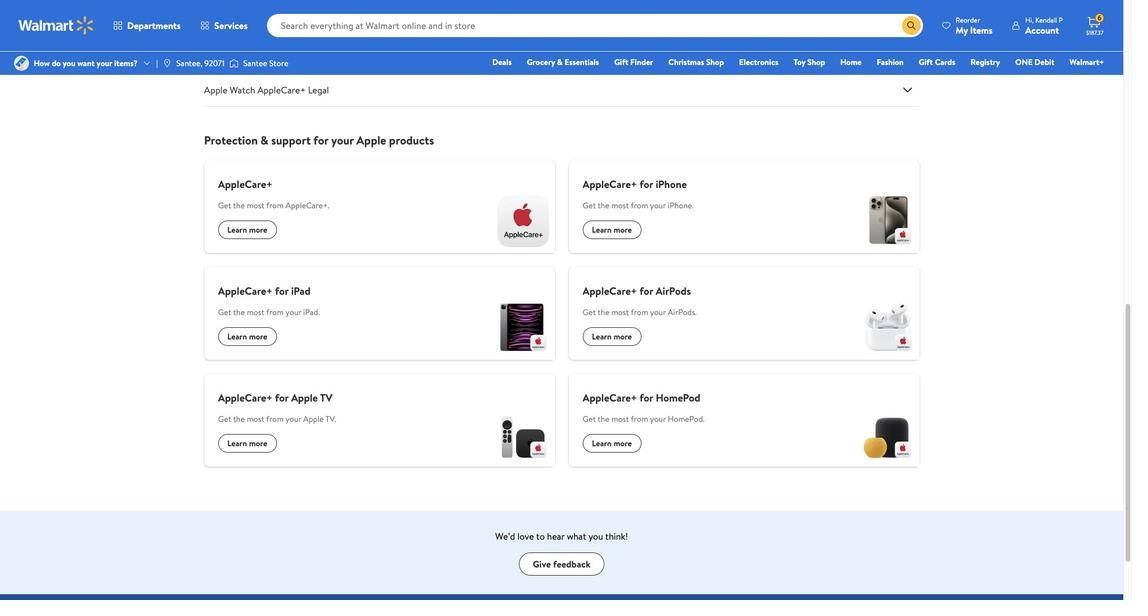 Task type: locate. For each thing, give the bounding box(es) containing it.
for for applecare+ for ipad
[[275, 284, 289, 298]]

give feedback
[[533, 558, 591, 571]]

most
[[247, 200, 265, 211], [612, 200, 629, 211], [247, 307, 265, 318], [612, 307, 629, 318], [247, 413, 265, 425], [612, 413, 629, 425]]

christmas
[[669, 56, 704, 68]]

services
[[214, 19, 248, 32]]

departments button
[[103, 12, 191, 39]]

learn down 'get the most from your iphone.'
[[592, 224, 612, 236]]

grocery & essentials link
[[522, 56, 604, 69]]

get the most from your homepod.
[[583, 413, 705, 425]]

departments
[[127, 19, 181, 32]]

you
[[63, 57, 75, 69], [589, 530, 603, 543]]

0 vertical spatial &
[[557, 56, 563, 68]]

from down applecare+ for ipad
[[266, 307, 284, 318]]

gift finder
[[614, 56, 653, 68]]

your right want
[[97, 57, 112, 69]]

1 horizontal spatial you
[[589, 530, 603, 543]]

more for applecare+ for iphone
[[614, 224, 632, 236]]

from for applecare+ for homepod
[[631, 413, 648, 425]]

 image right '|'
[[162, 59, 172, 68]]

more down get the most from applecare+.
[[249, 224, 267, 236]]

0 horizontal spatial &
[[261, 132, 269, 148]]

learn down 'get the most from your apple tv.'
[[227, 438, 247, 449]]

learn more down 'get the most from your iphone.'
[[592, 224, 632, 236]]

airpods.
[[668, 307, 697, 318]]

for up get the most from your homepod.
[[640, 391, 653, 405]]

more down get the most from your ipad.
[[249, 331, 267, 343]]

more for applecare+ for apple tv
[[249, 438, 267, 449]]

give
[[533, 558, 551, 571]]

apple left the products
[[357, 132, 386, 148]]

learn more down get the most from your ipad.
[[227, 331, 267, 343]]

your left "iphone."
[[650, 200, 666, 211]]

more down 'get the most from your apple tv.'
[[249, 438, 267, 449]]

for up get the most from your airpods.
[[640, 284, 653, 298]]

for
[[314, 132, 329, 148], [640, 177, 653, 192], [275, 284, 289, 298], [640, 284, 653, 298], [275, 391, 289, 405], [640, 391, 653, 405]]

1 gift from the left
[[614, 56, 629, 68]]

your for how do you want your items?
[[97, 57, 112, 69]]

from
[[266, 200, 284, 211], [631, 200, 648, 211], [266, 307, 284, 318], [631, 307, 648, 318], [266, 413, 284, 425], [631, 413, 648, 425]]

 image for santee, 92071
[[162, 59, 172, 68]]

learn more button for applecare+ for ipad
[[218, 328, 277, 346]]

learn more button down 'get the most from your iphone.'
[[583, 221, 641, 239]]

how
[[34, 57, 50, 69]]

& left support
[[261, 132, 269, 148]]

your for get the most from your iphone.
[[650, 200, 666, 211]]

applecare+ up get the most from your ipad.
[[218, 284, 273, 298]]

learn more button for applecare+ for apple tv
[[218, 434, 277, 453]]

 image right 92071
[[229, 57, 239, 69]]

we'd
[[495, 530, 515, 543]]

your for get the most from your airpods.
[[650, 307, 666, 318]]

 image
[[14, 56, 29, 71], [229, 57, 239, 69], [162, 59, 172, 68]]

santee
[[243, 57, 267, 69]]

protection
[[204, 132, 258, 148]]

 image left how
[[14, 56, 29, 71]]

0 horizontal spatial you
[[63, 57, 75, 69]]

applecare+
[[257, 84, 306, 96], [218, 177, 273, 192], [583, 177, 637, 192], [218, 284, 273, 298], [583, 284, 637, 298], [218, 391, 273, 405], [583, 391, 637, 405]]

christmas shop
[[669, 56, 724, 68]]

applecare+ up get the most from your airpods.
[[583, 284, 637, 298]]

learn more down get the most from applecare+.
[[227, 224, 267, 236]]

apple watch applecare+ legal image
[[901, 83, 915, 97]]

one
[[1015, 56, 1033, 68]]

what
[[567, 530, 586, 543]]

homepod
[[656, 391, 701, 405]]

learn more down 'get the most from your apple tv.'
[[227, 438, 267, 449]]

1 horizontal spatial  image
[[162, 59, 172, 68]]

christmas shop link
[[663, 56, 729, 69]]

learn more for applecare+ for homepod
[[592, 438, 632, 449]]

for left the ipad
[[275, 284, 289, 298]]

applecare+ for airpods. get the most from your airpods. image
[[856, 296, 920, 360]]

applecare+ for homepod. get the most from your homepod. image
[[856, 403, 920, 467]]

most down applecare+ for homepod
[[612, 413, 629, 425]]

search icon image
[[907, 21, 916, 30]]

learn down get the most from your ipad.
[[227, 331, 247, 343]]

learn for applecare+ for ipad
[[227, 331, 247, 343]]

1 vertical spatial &
[[261, 132, 269, 148]]

& right 'grocery'
[[557, 56, 563, 68]]

most left applecare+.
[[247, 200, 265, 211]]

learn more down get the most from your homepod.
[[592, 438, 632, 449]]

learn
[[227, 224, 247, 236], [592, 224, 612, 236], [227, 331, 247, 343], [592, 331, 612, 343], [227, 438, 247, 449], [592, 438, 612, 449]]

more for applecare+ for ipad
[[249, 331, 267, 343]]

most for applecare+ for airpods
[[612, 307, 629, 318]]

more down get the most from your homepod.
[[614, 438, 632, 449]]

learn more
[[227, 224, 267, 236], [592, 224, 632, 236], [227, 331, 267, 343], [592, 331, 632, 343], [227, 438, 267, 449], [592, 438, 632, 449]]

gift for gift finder
[[614, 56, 629, 68]]

0 horizontal spatial  image
[[14, 56, 29, 71]]

for up 'get the most from your apple tv.'
[[275, 391, 289, 405]]

1 shop from the left
[[706, 56, 724, 68]]

get
[[218, 200, 231, 211], [583, 200, 596, 211], [218, 307, 231, 318], [583, 307, 596, 318], [218, 413, 231, 425], [583, 413, 596, 425]]

&
[[557, 56, 563, 68], [261, 132, 269, 148]]

learn more button down get the most from your ipad.
[[218, 328, 277, 346]]

applecare+ for applecare+ for airpods
[[583, 284, 637, 298]]

gift cards link
[[914, 56, 961, 69]]

you right the do
[[63, 57, 75, 69]]

shop
[[706, 56, 724, 68], [808, 56, 825, 68]]

more for applecare+
[[249, 224, 267, 236]]

gift left cards at top
[[919, 56, 933, 68]]

most down applecare+ for ipad
[[247, 307, 265, 318]]

apple
[[204, 84, 228, 96], [357, 132, 386, 148], [291, 391, 318, 405], [303, 413, 324, 425]]

from down applecare+ for apple tv
[[266, 413, 284, 425]]

1 horizontal spatial &
[[557, 56, 563, 68]]

one debit link
[[1010, 56, 1060, 69]]

learn more for applecare+ for iphone
[[592, 224, 632, 236]]

most down applecare+ for apple tv
[[247, 413, 265, 425]]

reorder
[[956, 15, 980, 25]]

0 horizontal spatial shop
[[706, 56, 724, 68]]

most down applecare+ for airpods
[[612, 307, 629, 318]]

from down applecare+ for homepod
[[631, 413, 648, 425]]

learn down get the most from your airpods.
[[592, 331, 612, 343]]

learn more button for applecare+
[[218, 221, 277, 239]]

from down 'applecare+ for iphone'
[[631, 200, 648, 211]]

your left the "airpods."
[[650, 307, 666, 318]]

get for applecare+
[[218, 200, 231, 211]]

shop right christmas in the right of the page
[[706, 56, 724, 68]]

more down 'get the most from your iphone.'
[[614, 224, 632, 236]]

the for applecare+ for iphone
[[598, 200, 610, 211]]

2 gift from the left
[[919, 56, 933, 68]]

santee store
[[243, 57, 288, 69]]

electronics link
[[734, 56, 784, 69]]

santee,
[[176, 57, 203, 69]]

finder
[[630, 56, 653, 68]]

1 horizontal spatial gift
[[919, 56, 933, 68]]

more for applecare+ for airpods
[[614, 331, 632, 343]]

applecare+ up get the most from your homepod.
[[583, 391, 637, 405]]

your right support
[[331, 132, 354, 148]]

learn more button down 'get the most from your apple tv.'
[[218, 434, 277, 453]]

Walmart Site-Wide search field
[[267, 14, 923, 37]]

from down applecare+ for airpods
[[631, 307, 648, 318]]

for up 'get the most from your iphone.'
[[640, 177, 653, 192]]

applecare+ up 'get the most from your iphone.'
[[583, 177, 637, 192]]

learn more button down get the most from your homepod.
[[583, 434, 641, 453]]

fashion
[[877, 56, 904, 68]]

 image for santee store
[[229, 57, 239, 69]]

learn for applecare+
[[227, 224, 247, 236]]

more down get the most from your airpods.
[[614, 331, 632, 343]]

your down applecare+ for homepod
[[650, 413, 666, 425]]

most for applecare+
[[247, 200, 265, 211]]

from for applecare+ for iphone
[[631, 200, 648, 211]]

learn more down get the most from your airpods.
[[592, 331, 632, 343]]

learn more button down get the most from applecare+.
[[218, 221, 277, 239]]

most down 'applecare+ for iphone'
[[612, 200, 629, 211]]

2 shop from the left
[[808, 56, 825, 68]]

from left applecare+.
[[266, 200, 284, 211]]

learn more for applecare+ for ipad
[[227, 331, 267, 343]]

gift
[[614, 56, 629, 68], [919, 56, 933, 68]]

love
[[517, 530, 534, 543]]

your down applecare+ for apple tv
[[286, 413, 301, 425]]

your for get the most from your apple tv.
[[286, 413, 301, 425]]

hi, kendall p account
[[1025, 15, 1063, 36]]

learn more button for applecare+ for iphone
[[583, 221, 641, 239]]

from for applecare+
[[266, 200, 284, 211]]

0 horizontal spatial gift
[[614, 56, 629, 68]]

iphone.
[[668, 200, 694, 211]]

learn down get the most from applecare+.
[[227, 224, 247, 236]]

applecare+. get the most from applecare+. image
[[491, 189, 555, 253]]

you right the what
[[589, 530, 603, 543]]

the for applecare+ for airpods
[[598, 307, 610, 318]]

kendall
[[1036, 15, 1057, 25]]

learn down get the most from your homepod.
[[592, 438, 612, 449]]

shop for toy shop
[[808, 56, 825, 68]]

applecare+ up get the most from applecare+.
[[218, 177, 273, 192]]

learn for applecare+ for homepod
[[592, 438, 612, 449]]

shop right toy
[[808, 56, 825, 68]]

gift left finder
[[614, 56, 629, 68]]

6 $187.37
[[1086, 13, 1104, 37]]

1 horizontal spatial shop
[[808, 56, 825, 68]]

shop inside 'link'
[[706, 56, 724, 68]]

get for applecare+ for homepod
[[583, 413, 596, 425]]

get for applecare+ for iphone
[[583, 200, 596, 211]]

applecare+ up 'get the most from your apple tv.'
[[218, 391, 273, 405]]

products
[[389, 132, 434, 148]]

get the most from your iphone.
[[583, 200, 694, 211]]

applecare+ for ipad. get the most from your ipad. image
[[491, 296, 555, 360]]

your left ipad.
[[286, 307, 301, 318]]

iphone
[[656, 177, 687, 192]]

2 horizontal spatial  image
[[229, 57, 239, 69]]

essentials
[[565, 56, 599, 68]]

applecare+ down store
[[257, 84, 306, 96]]

& for protection
[[261, 132, 269, 148]]

items?
[[114, 57, 138, 69]]

give feedback button
[[519, 553, 605, 576]]

learn more button down get the most from your airpods.
[[583, 328, 641, 346]]

do
[[52, 57, 61, 69]]

registry
[[971, 56, 1000, 68]]

account
[[1025, 24, 1059, 36]]



Task type: vqa. For each thing, say whether or not it's contained in the screenshot.


Task type: describe. For each thing, give the bounding box(es) containing it.
walmart image
[[19, 16, 94, 35]]

toy
[[794, 56, 806, 68]]

6
[[1098, 13, 1102, 23]]

learn more for applecare+ for apple tv
[[227, 438, 267, 449]]

for for applecare+ for iphone
[[640, 177, 653, 192]]

tv
[[320, 391, 333, 405]]

your for protection & support for your apple products
[[331, 132, 354, 148]]

1 vertical spatial you
[[589, 530, 603, 543]]

more for applecare+ for homepod
[[614, 438, 632, 449]]

get the most from applecare+.
[[218, 200, 329, 211]]

want
[[77, 57, 95, 69]]

deals link
[[487, 56, 517, 69]]

grocery
[[527, 56, 555, 68]]

apple left tv. at the left bottom of page
[[303, 413, 324, 425]]

& for grocery
[[557, 56, 563, 68]]

get for applecare+ for apple tv
[[218, 413, 231, 425]]

applecare+ for airpods
[[583, 284, 691, 298]]

my
[[956, 24, 968, 36]]

for for applecare+ for airpods
[[640, 284, 653, 298]]

protection & support for your apple products
[[204, 132, 434, 148]]

learn more for applecare+
[[227, 224, 267, 236]]

reorder my items
[[956, 15, 993, 36]]

applecare+ for applecare+ for apple tv
[[218, 391, 273, 405]]

learn for applecare+ for apple tv
[[227, 438, 247, 449]]

get for applecare+ for airpods
[[583, 307, 596, 318]]

the for applecare+ for ipad
[[233, 307, 245, 318]]

walmart+ link
[[1065, 56, 1110, 69]]

your for get the most from your ipad.
[[286, 307, 301, 318]]

most for applecare+ for homepod
[[612, 413, 629, 425]]

most for applecare+ for apple tv
[[247, 413, 265, 425]]

for for applecare+ for homepod
[[640, 391, 653, 405]]

how do you want your items?
[[34, 57, 138, 69]]

gift for gift cards
[[919, 56, 933, 68]]

 image for how do you want your items?
[[14, 56, 29, 71]]

watch
[[230, 84, 255, 96]]

applecare+ for iphone. get the most from your iphone. image
[[856, 189, 920, 253]]

services button
[[191, 12, 258, 39]]

get for applecare+ for ipad
[[218, 307, 231, 318]]

your for get the most from your homepod.
[[650, 413, 666, 425]]

airpods
[[656, 284, 691, 298]]

|
[[156, 57, 158, 69]]

most for applecare+ for ipad
[[247, 307, 265, 318]]

from for applecare+ for airpods
[[631, 307, 648, 318]]

applecare+ for applecare+ for homepod
[[583, 391, 637, 405]]

legal
[[308, 84, 329, 96]]

home
[[841, 56, 862, 68]]

learn for applecare+ for iphone
[[592, 224, 612, 236]]

applecare+ for apple tv. get the most from your appletv. image
[[491, 403, 555, 467]]

92071
[[204, 57, 225, 69]]

apple watch applecare+ legal
[[204, 84, 329, 96]]

get the most from your apple tv.
[[218, 413, 336, 425]]

applecare+ for homepod
[[583, 391, 701, 405]]

think!
[[605, 530, 628, 543]]

applecare+.
[[286, 200, 329, 211]]

items
[[970, 24, 993, 36]]

gift finder link
[[609, 56, 659, 69]]

$187.37
[[1086, 28, 1104, 37]]

the for applecare+ for apple tv
[[233, 413, 245, 425]]

for right support
[[314, 132, 329, 148]]

from for applecare+ for apple tv
[[266, 413, 284, 425]]

applecare+ for applecare+ for ipad
[[218, 284, 273, 298]]

tv.
[[326, 413, 336, 425]]

grocery & essentials
[[527, 56, 599, 68]]

to
[[536, 530, 545, 543]]

hear
[[547, 530, 565, 543]]

ipad
[[291, 284, 311, 298]]

for for applecare+ for apple tv
[[275, 391, 289, 405]]

apple left tv
[[291, 391, 318, 405]]

applecare+ for applecare+ for iphone
[[583, 177, 637, 192]]

toy shop
[[794, 56, 825, 68]]

learn more button for applecare+ for airpods
[[583, 328, 641, 346]]

santee, 92071
[[176, 57, 225, 69]]

learn for applecare+ for airpods
[[592, 331, 612, 343]]

from for applecare+ for ipad
[[266, 307, 284, 318]]

home link
[[835, 56, 867, 69]]

gift cards
[[919, 56, 956, 68]]

electronics
[[739, 56, 779, 68]]

the for applecare+
[[233, 200, 245, 211]]

applecare+ for ipad
[[218, 284, 311, 298]]

get the most from your airpods.
[[583, 307, 697, 318]]

0 vertical spatial you
[[63, 57, 75, 69]]

learn more button for applecare+ for homepod
[[583, 434, 641, 453]]

deals
[[492, 56, 512, 68]]

ipad.
[[303, 307, 320, 318]]

walmart+
[[1070, 56, 1104, 68]]

applecare+ for iphone
[[583, 177, 687, 192]]

fashion link
[[872, 56, 909, 69]]

registry link
[[966, 56, 1006, 69]]

support
[[271, 132, 311, 148]]

applecare+ for apple tv
[[218, 391, 333, 405]]

one debit
[[1015, 56, 1055, 68]]

cards
[[935, 56, 956, 68]]

homepod.
[[668, 413, 705, 425]]

most for applecare+ for iphone
[[612, 200, 629, 211]]

Search search field
[[267, 14, 923, 37]]

learn more for applecare+ for airpods
[[592, 331, 632, 343]]

p
[[1059, 15, 1063, 25]]

get the most from your ipad.
[[218, 307, 320, 318]]

toy shop link
[[789, 56, 831, 69]]

apple left watch
[[204, 84, 228, 96]]

we'd love to hear what you think!
[[495, 530, 628, 543]]

hi,
[[1025, 15, 1034, 25]]

store
[[269, 57, 288, 69]]

feedback
[[553, 558, 591, 571]]

debit
[[1035, 56, 1055, 68]]

shop for christmas shop
[[706, 56, 724, 68]]

the for applecare+ for homepod
[[598, 413, 610, 425]]



